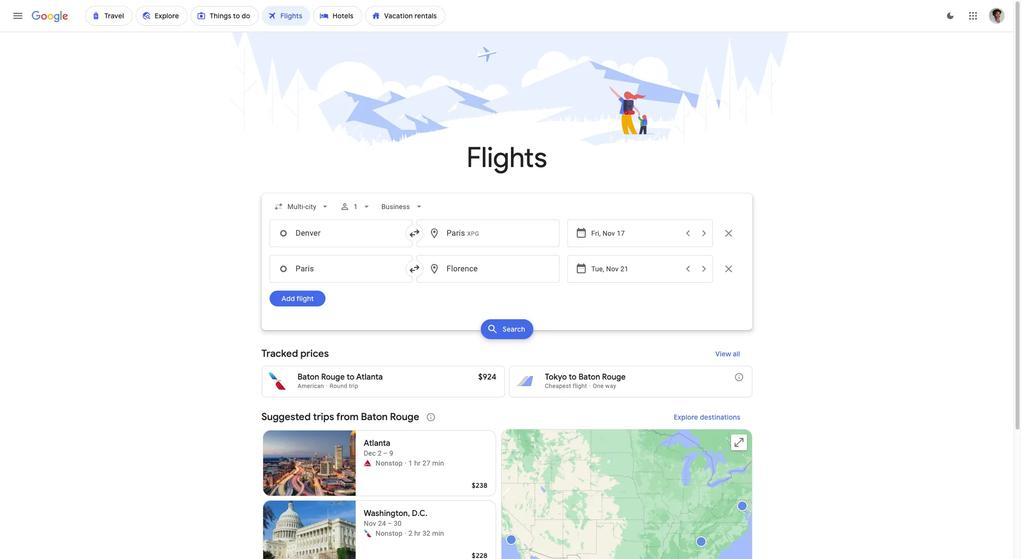 Task type: locate. For each thing, give the bounding box(es) containing it.
rouge
[[321, 373, 345, 383], [603, 373, 626, 383], [390, 411, 420, 424]]

1
[[354, 203, 358, 211], [409, 460, 413, 468]]

0 vertical spatial min
[[433, 460, 444, 468]]

from
[[337, 411, 359, 424]]

1 vertical spatial min
[[433, 530, 444, 538]]

remove flight from paris to florence on tue, nov 21 image
[[723, 263, 735, 275]]

baton up american
[[298, 373, 319, 383]]

d.c.
[[412, 509, 428, 519]]

2 vertical spatial  image
[[405, 529, 407, 539]]

baton inside region
[[361, 411, 388, 424]]

 image
[[589, 383, 591, 390], [405, 459, 407, 469], [405, 529, 407, 539]]

0 vertical spatial flight
[[296, 295, 314, 303]]

0 vertical spatial 1
[[354, 203, 358, 211]]

2
[[409, 530, 413, 538]]

 image left 1 hr 27 min
[[405, 459, 407, 469]]

flight
[[296, 295, 314, 303], [573, 383, 588, 390]]

 image left 2
[[405, 529, 407, 539]]

1 vertical spatial  image
[[405, 459, 407, 469]]

hr right 2
[[415, 530, 421, 538]]

2 horizontal spatial baton
[[579, 373, 601, 383]]

baton
[[298, 373, 319, 383], [579, 373, 601, 383], [361, 411, 388, 424]]

0 horizontal spatial 1
[[354, 203, 358, 211]]

1 horizontal spatial baton
[[361, 411, 388, 424]]

rouge up atlanta dec 2 – 9
[[390, 411, 420, 424]]

228 US dollars text field
[[472, 552, 488, 560]]

nonstop down 2 – 9
[[376, 460, 403, 468]]

0 horizontal spatial to
[[347, 373, 355, 383]]

1 vertical spatial atlanta
[[364, 439, 391, 449]]

search
[[503, 325, 525, 334]]

nonstop for atlanta
[[376, 460, 403, 468]]

 image for washington,
[[405, 529, 407, 539]]

None field
[[270, 198, 334, 216], [378, 198, 428, 216], [270, 198, 334, 216], [378, 198, 428, 216]]

min right 32
[[433, 530, 444, 538]]

atlanta up the dec
[[364, 439, 391, 449]]

Flight search field
[[254, 194, 761, 343]]

1 hr from the top
[[415, 460, 421, 468]]

2 hr from the top
[[415, 530, 421, 538]]

924 US dollars text field
[[479, 373, 497, 383]]

 image left the one
[[589, 383, 591, 390]]

2 min from the top
[[433, 530, 444, 538]]

atlanta inside atlanta dec 2 – 9
[[364, 439, 391, 449]]

american image
[[364, 530, 372, 538]]

1 inside popup button
[[354, 203, 358, 211]]

1 horizontal spatial rouge
[[390, 411, 420, 424]]

1 horizontal spatial flight
[[573, 383, 588, 390]]

1 to from the left
[[347, 373, 355, 383]]

destinations
[[700, 413, 741, 422]]

search button
[[481, 320, 533, 340]]

tokyo
[[545, 373, 567, 383]]

238 US dollars text field
[[472, 482, 488, 491]]

2 nonstop from the top
[[376, 530, 403, 538]]

flight inside button
[[296, 295, 314, 303]]

0 vertical spatial atlanta
[[356, 373, 383, 383]]

0 vertical spatial nonstop
[[376, 460, 403, 468]]

way
[[606, 383, 617, 390]]

0 horizontal spatial rouge
[[321, 373, 345, 383]]

1 horizontal spatial 1
[[409, 460, 413, 468]]

trips
[[313, 411, 334, 424]]

nonstop for washington,
[[376, 530, 403, 538]]

swap origin and destination. image
[[409, 228, 421, 240]]

1 min from the top
[[433, 460, 444, 468]]

tokyo to baton rouge
[[545, 373, 626, 383]]

delta image
[[364, 460, 372, 468]]

0 horizontal spatial flight
[[296, 295, 314, 303]]

1 horizontal spatial to
[[569, 373, 577, 383]]

1 vertical spatial nonstop
[[376, 530, 403, 538]]

min right 27 at the bottom left of page
[[433, 460, 444, 468]]

hr
[[415, 460, 421, 468], [415, 530, 421, 538]]

1 vertical spatial hr
[[415, 530, 421, 538]]

nonstop
[[376, 460, 403, 468], [376, 530, 403, 538]]

more info image
[[734, 373, 744, 383]]

1 inside suggested trips from baton rouge region
[[409, 460, 413, 468]]

to up trip on the left of page
[[347, 373, 355, 383]]

all
[[734, 350, 741, 359]]

rouge up way
[[603, 373, 626, 383]]

flight right add
[[296, 295, 314, 303]]

atlanta
[[356, 373, 383, 383], [364, 439, 391, 449]]

baton up the one
[[579, 373, 601, 383]]

1 vertical spatial 1
[[409, 460, 413, 468]]

atlanta inside tracked prices region
[[356, 373, 383, 383]]

atlanta up trip on the left of page
[[356, 373, 383, 383]]

hr left 27 at the bottom left of page
[[415, 460, 421, 468]]

washington,
[[364, 509, 410, 519]]

2 horizontal spatial rouge
[[603, 373, 626, 383]]

explore
[[674, 413, 699, 422]]

32
[[423, 530, 431, 538]]

min for atlanta
[[433, 460, 444, 468]]

tracked prices
[[262, 348, 329, 360]]

swap origin and destination. image
[[409, 263, 421, 275]]

to
[[347, 373, 355, 383], [569, 373, 577, 383]]

27
[[423, 460, 431, 468]]

to up the cheapest flight
[[569, 373, 577, 383]]

cheapest flight
[[545, 383, 588, 390]]

0 vertical spatial hr
[[415, 460, 421, 468]]

1 vertical spatial flight
[[573, 383, 588, 390]]

1 nonstop from the top
[[376, 460, 403, 468]]

0 horizontal spatial baton
[[298, 373, 319, 383]]

round trip
[[330, 383, 359, 390]]

nonstop down 24 – 30
[[376, 530, 403, 538]]

add flight button
[[270, 291, 326, 307]]

nov
[[364, 520, 376, 528]]

None text field
[[270, 220, 413, 248], [417, 255, 560, 283], [270, 220, 413, 248], [417, 255, 560, 283]]

flight inside tracked prices region
[[573, 383, 588, 390]]

None text field
[[417, 220, 560, 248], [270, 255, 413, 283], [417, 220, 560, 248], [270, 255, 413, 283]]

Departure text field
[[592, 256, 679, 283]]

min
[[433, 460, 444, 468], [433, 530, 444, 538]]

0 vertical spatial  image
[[589, 383, 591, 390]]

baton right from in the left bottom of the page
[[361, 411, 388, 424]]

1 for 1 hr 27 min
[[409, 460, 413, 468]]

suggested trips from baton rouge
[[262, 411, 420, 424]]

flight down tokyo to baton rouge
[[573, 383, 588, 390]]

rouge up "round" at the bottom left
[[321, 373, 345, 383]]

More info text field
[[734, 373, 744, 385]]



Task type: describe. For each thing, give the bounding box(es) containing it.
24 – 30
[[378, 520, 402, 528]]

$238
[[472, 482, 488, 491]]

hr for washington,
[[415, 530, 421, 538]]

baton rouge to atlanta
[[298, 373, 383, 383]]

american
[[298, 383, 324, 390]]

flight for add flight
[[296, 295, 314, 303]]

rouge inside region
[[390, 411, 420, 424]]

min for washington, d.c.
[[433, 530, 444, 538]]

dec
[[364, 450, 376, 458]]

round
[[330, 383, 348, 390]]

tracked
[[262, 348, 298, 360]]

1 button
[[336, 195, 376, 219]]

atlanta dec 2 – 9
[[364, 439, 394, 458]]

explore destinations
[[674, 413, 741, 422]]

1 for 1
[[354, 203, 358, 211]]

2 – 9
[[378, 450, 394, 458]]

one
[[593, 383, 604, 390]]

add
[[281, 295, 295, 303]]

one way
[[593, 383, 617, 390]]

Departure text field
[[592, 220, 679, 247]]

prices
[[301, 348, 329, 360]]

cheapest
[[545, 383, 572, 390]]

explore destinations button
[[662, 406, 753, 430]]

flights
[[467, 141, 547, 176]]

view all
[[716, 350, 741, 359]]

trip
[[349, 383, 359, 390]]

main menu image
[[12, 10, 24, 22]]

 image for atlanta
[[405, 459, 407, 469]]

hr for atlanta
[[415, 460, 421, 468]]

washington, d.c. nov 24 – 30
[[364, 509, 428, 528]]

remove flight from denver to paris on fri, nov 17 image
[[723, 228, 735, 240]]

$924
[[479, 373, 497, 383]]

view
[[716, 350, 732, 359]]

 image inside tracked prices region
[[589, 383, 591, 390]]

2 hr 32 min
[[409, 530, 444, 538]]

suggested trips from baton rouge region
[[262, 406, 753, 560]]

suggested
[[262, 411, 311, 424]]

add flight
[[281, 295, 314, 303]]

change appearance image
[[939, 4, 963, 28]]

flight for cheapest flight
[[573, 383, 588, 390]]

tracked prices region
[[262, 343, 753, 398]]

1 hr 27 min
[[409, 460, 444, 468]]

2 to from the left
[[569, 373, 577, 383]]



Task type: vqa. For each thing, say whether or not it's contained in the screenshot.
left $194 link
no



